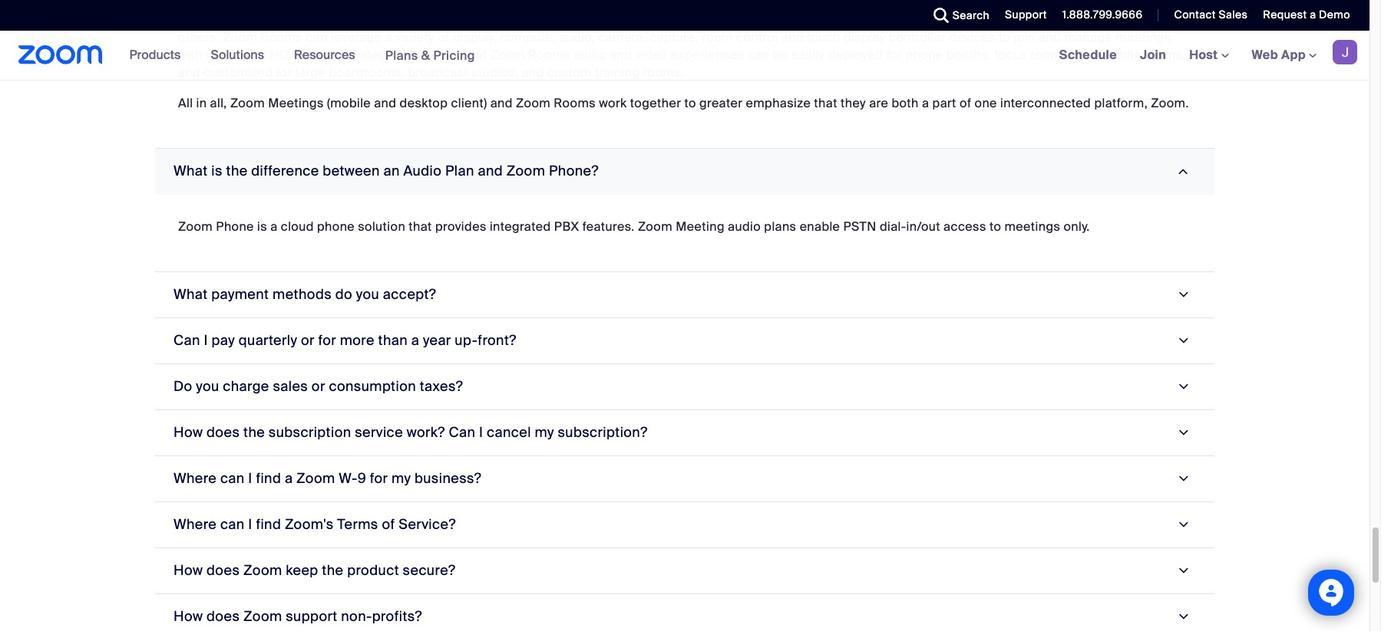 Task type: locate. For each thing, give the bounding box(es) containing it.
all
[[178, 95, 193, 111]]

0 horizontal spatial you
[[196, 378, 219, 396]]

1 find from the top
[[256, 470, 281, 488]]

do
[[335, 285, 352, 304]]

web app
[[1252, 47, 1306, 63]]

audio up large on the left of the page
[[292, 47, 325, 63]]

product information navigation
[[118, 31, 487, 81]]

for down hd
[[276, 64, 292, 80]]

find down subscription at the bottom of the page
[[256, 470, 281, 488]]

a
[[1310, 8, 1316, 21], [793, 11, 800, 27], [942, 11, 950, 27], [385, 29, 392, 45], [922, 95, 929, 111], [270, 219, 278, 235], [411, 331, 419, 350], [285, 470, 293, 488]]

subscription?
[[558, 424, 648, 442]]

zoom up solutions
[[223, 29, 257, 45]]

be up compute,
[[544, 11, 560, 27]]

or right quarterly
[[301, 331, 315, 350]]

rooms.
[[643, 64, 684, 80]]

experiences
[[671, 47, 744, 63]]

my right 9
[[391, 470, 411, 488]]

2 how from the top
[[173, 562, 203, 580]]

right image inside how does the subscription service work? can i cancel my subscription? dropdown button
[[1172, 426, 1193, 440]]

what down all
[[173, 162, 208, 180]]

2 right image from the top
[[1172, 380, 1193, 394]]

1 horizontal spatial integrated
[[490, 219, 551, 235]]

right image inside where can i find a zoom w-9 for my business? dropdown button
[[1172, 472, 1193, 486]]

1.888.799.9666 button up schedule
[[1051, 0, 1146, 31]]

0 horizontal spatial integrated
[[206, 47, 267, 63]]

0 vertical spatial can
[[173, 331, 200, 350]]

search button
[[922, 0, 993, 31]]

1 horizontal spatial meetings
[[1116, 29, 1171, 45]]

rooms
[[216, 11, 258, 27], [261, 29, 303, 45], [528, 47, 570, 63], [554, 95, 596, 111]]

it-
[[284, 11, 299, 27]]

0 horizontal spatial my
[[391, 470, 411, 488]]

you inside what payment methods do you accept? dropdown button
[[356, 285, 379, 304]]

products button
[[129, 31, 188, 80]]

1 horizontal spatial you
[[356, 285, 379, 304]]

3 right image from the top
[[1172, 426, 1193, 440]]

pstn
[[843, 219, 876, 235]]

does for how does zoom support non-profits?
[[207, 608, 240, 626]]

0 vertical spatial does
[[207, 424, 240, 442]]

meeting
[[676, 219, 725, 235]]

broadcast
[[408, 64, 468, 80]]

right image for phone?
[[1172, 164, 1193, 178]]

0 vertical spatial of
[[438, 29, 449, 45]]

are right they
[[869, 95, 888, 111]]

a left the "year"
[[411, 331, 419, 350]]

1 horizontal spatial my
[[535, 424, 554, 442]]

the inside dropdown button
[[322, 562, 344, 580]]

and inside dropdown button
[[478, 162, 503, 180]]

0 vertical spatial meetings
[[1116, 29, 1171, 45]]

right image inside do you charge sales or consumption taxes? dropdown button
[[1172, 380, 1193, 394]]

right image for business?
[[1172, 472, 1193, 486]]

schedule
[[1059, 47, 1117, 63]]

3 how from the top
[[173, 608, 203, 626]]

rooms,
[[1031, 47, 1072, 63], [1145, 47, 1186, 63]]

2 where from the top
[[173, 516, 217, 534]]

2 vertical spatial does
[[207, 608, 240, 626]]

rooms, down join
[[1031, 47, 1072, 63]]

0 vertical spatial integrated
[[206, 47, 267, 63]]

does inside how does the subscription service work? can i cancel my subscription? dropdown button
[[207, 424, 240, 442]]

how for how does the subscription service work? can i cancel my subscription?
[[173, 424, 203, 442]]

1 vertical spatial how
[[173, 562, 203, 580]]

are left it-
[[261, 11, 280, 27]]

can right work?
[[449, 424, 475, 442]]

of right terms
[[382, 516, 395, 534]]

you right do
[[356, 285, 379, 304]]

1 right image from the top
[[1172, 334, 1193, 348]]

up
[[682, 11, 697, 27]]

1 vertical spatial find
[[256, 516, 281, 534]]

find for zoom's
[[256, 516, 281, 534]]

a down resources
[[385, 29, 392, 45]]

how for how does zoom support non-profits?
[[173, 608, 203, 626]]

2 right image from the top
[[1172, 288, 1193, 302]]

both
[[892, 95, 919, 111]]

contact sales link
[[1163, 0, 1252, 31], [1174, 8, 1248, 21]]

that right solution
[[409, 219, 432, 235]]

zoom up "others."
[[178, 11, 213, 27]]

2 find from the top
[[256, 516, 281, 534]]

booths,
[[946, 47, 991, 63]]

1 horizontal spatial phone
[[906, 47, 943, 63]]

1 horizontal spatial be
[[773, 47, 788, 63]]

and down on
[[781, 29, 804, 45]]

find for a
[[256, 470, 281, 488]]

rooms, down 'by'
[[1145, 47, 1186, 63]]

right image inside how does zoom support non-profits? dropdown button
[[1172, 610, 1193, 625]]

of inside zoom rooms are it-managed resources that are designed to be the only application up and running on a system. it's also tied to a calendar resource that's bookable by others. zoom rooms can leverage a variety of display, compute, audio, camera, capture, room control and touch display controller devices to join and manage meetings with integrated hd audio and video. this means that zoom rooms audio and video experiences can be easily deployed for phone booths, focus rooms, and huddle rooms, and customized for large boardrooms, broadcast studios, and custom training rooms.
[[438, 29, 449, 45]]

to left greater
[[684, 95, 696, 111]]

where can i find a zoom w-9 for my business? button
[[155, 457, 1214, 503]]

and down manage
[[1075, 47, 1097, 63]]

0 horizontal spatial audio
[[292, 47, 325, 63]]

or right sales
[[312, 378, 325, 396]]

1 what from the top
[[173, 162, 208, 180]]

1 vertical spatial you
[[196, 378, 219, 396]]

what payment methods do you accept? button
[[155, 272, 1214, 318]]

right image inside what is the difference between an audio plan and zoom phone? dropdown button
[[1172, 164, 1193, 178]]

0 vertical spatial be
[[544, 11, 560, 27]]

custom
[[547, 64, 592, 80]]

right image
[[1172, 164, 1193, 178], [1172, 288, 1193, 302], [1172, 426, 1193, 440], [1172, 472, 1193, 486], [1172, 518, 1193, 532]]

how inside dropdown button
[[173, 424, 203, 442]]

0 horizontal spatial can
[[173, 331, 200, 350]]

the down charge
[[243, 424, 265, 442]]

1 does from the top
[[207, 424, 240, 442]]

2 vertical spatial how
[[173, 608, 203, 626]]

a left demo
[[1310, 8, 1316, 21]]

how does zoom support non-profits?
[[173, 608, 422, 626]]

0 horizontal spatial of
[[382, 516, 395, 534]]

0 vertical spatial how
[[173, 424, 203, 442]]

right image
[[1172, 334, 1193, 348], [1172, 380, 1193, 394], [1172, 564, 1193, 578], [1172, 610, 1193, 625]]

integrated up customized
[[206, 47, 267, 63]]

1 vertical spatial or
[[312, 378, 325, 396]]

or for quarterly
[[301, 331, 315, 350]]

keep
[[286, 562, 318, 580]]

audio
[[292, 47, 325, 63], [573, 47, 606, 63], [728, 219, 761, 235]]

where for where can i find a zoom w-9 for my business?
[[173, 470, 217, 488]]

provides
[[435, 219, 486, 235]]

calendar
[[953, 11, 1005, 27]]

1 how from the top
[[173, 424, 203, 442]]

and up room
[[700, 11, 723, 27]]

0 vertical spatial phone
[[906, 47, 943, 63]]

methods
[[273, 285, 332, 304]]

zoom's
[[285, 516, 334, 534]]

up-
[[455, 331, 478, 350]]

find
[[256, 470, 281, 488], [256, 516, 281, 534]]

3 does from the top
[[207, 608, 240, 626]]

you right do on the left of the page
[[196, 378, 219, 396]]

integrated inside zoom rooms are it-managed resources that are designed to be the only application up and running on a system. it's also tied to a calendar resource that's bookable by others. zoom rooms can leverage a variety of display, compute, audio, camera, capture, room control and touch display controller devices to join and manage meetings with integrated hd audio and video. this means that zoom rooms audio and video experiences can be easily deployed for phone booths, focus rooms, and huddle rooms, and customized for large boardrooms, broadcast studios, and custom training rooms.
[[206, 47, 267, 63]]

what for what payment methods do you accept?
[[173, 285, 208, 304]]

4 right image from the top
[[1172, 472, 1193, 486]]

that left they
[[814, 95, 837, 111]]

3 right image from the top
[[1172, 564, 1193, 578]]

how for how does zoom keep the product secure?
[[173, 562, 203, 580]]

1 horizontal spatial is
[[257, 219, 267, 235]]

0 vertical spatial my
[[535, 424, 554, 442]]

be
[[544, 11, 560, 27], [773, 47, 788, 63]]

be left easily
[[773, 47, 788, 63]]

is right phone
[[257, 219, 267, 235]]

0 vertical spatial or
[[301, 331, 315, 350]]

5 right image from the top
[[1172, 518, 1193, 532]]

1 where from the top
[[173, 470, 217, 488]]

1 vertical spatial integrated
[[490, 219, 551, 235]]

phone down controller at the right
[[906, 47, 943, 63]]

1 horizontal spatial rooms,
[[1145, 47, 1186, 63]]

2 horizontal spatial are
[[869, 95, 888, 111]]

that down the display,
[[464, 47, 487, 63]]

1 horizontal spatial are
[[448, 11, 467, 27]]

0 horizontal spatial be
[[544, 11, 560, 27]]

compute,
[[500, 29, 556, 45]]

banner
[[0, 31, 1370, 81]]

for down controller at the right
[[886, 47, 902, 63]]

right image inside can i pay quarterly or for more than a year up-front? dropdown button
[[1172, 334, 1193, 348]]

service
[[355, 424, 403, 442]]

can left pay
[[173, 331, 200, 350]]

also
[[873, 11, 898, 27]]

the up audio,
[[563, 11, 582, 27]]

zoom
[[178, 11, 213, 27], [223, 29, 257, 45], [490, 47, 525, 63], [230, 95, 265, 111], [516, 95, 551, 111], [506, 162, 545, 180], [178, 219, 213, 235], [638, 219, 672, 235], [296, 470, 335, 488], [243, 562, 282, 580], [243, 608, 282, 626]]

1 vertical spatial my
[[391, 470, 411, 488]]

greater
[[699, 95, 743, 111]]

what for what is the difference between an audio plan and zoom phone?
[[173, 162, 208, 180]]

2 vertical spatial of
[[382, 516, 395, 534]]

sales
[[273, 378, 308, 396]]

does inside how does zoom keep the product secure? dropdown button
[[207, 562, 240, 580]]

zoom left w-
[[296, 470, 335, 488]]

join link
[[1129, 31, 1178, 80]]

1 vertical spatial can
[[449, 424, 475, 442]]

to
[[529, 11, 541, 27], [927, 11, 939, 27], [999, 29, 1011, 45], [684, 95, 696, 111], [989, 219, 1001, 235]]

more
[[340, 331, 375, 350]]

you inside do you charge sales or consumption taxes? dropdown button
[[196, 378, 219, 396]]

solutions button
[[211, 31, 271, 80]]

and down leverage
[[328, 47, 351, 63]]

that
[[421, 11, 445, 27], [464, 47, 487, 63], [814, 95, 837, 111], [409, 219, 432, 235]]

support link
[[993, 0, 1051, 31], [1005, 8, 1047, 21]]

rooms up solutions
[[216, 11, 258, 27]]

integrated
[[206, 47, 267, 63], [490, 219, 551, 235]]

1.888.799.9666 button
[[1051, 0, 1146, 31], [1062, 8, 1143, 21]]

managed
[[299, 11, 355, 27]]

1 horizontal spatial of
[[438, 29, 449, 45]]

does for how does zoom keep the product secure?
[[207, 562, 240, 580]]

my right cancel
[[535, 424, 554, 442]]

is up phone
[[211, 162, 222, 180]]

meetings up join
[[1116, 29, 1171, 45]]

0 vertical spatial where
[[173, 470, 217, 488]]

and right 'plan'
[[478, 162, 503, 180]]

4 right image from the top
[[1172, 610, 1193, 625]]

enable
[[800, 219, 840, 235]]

meetings left only.
[[1005, 219, 1060, 235]]

my for business?
[[391, 470, 411, 488]]

together
[[630, 95, 681, 111]]

(mobile
[[327, 95, 371, 111]]

emphasize
[[746, 95, 811, 111]]

phone right the "cloud"
[[317, 219, 355, 235]]

0 horizontal spatial meetings
[[1005, 219, 1060, 235]]

right image inside how does zoom keep the product secure? dropdown button
[[1172, 564, 1193, 578]]

is
[[211, 162, 222, 180], [257, 219, 267, 235]]

devices
[[949, 29, 996, 45]]

zoom up studios,
[[490, 47, 525, 63]]

for left more
[[318, 331, 336, 350]]

right image inside what payment methods do you accept? dropdown button
[[1172, 288, 1193, 302]]

where can i find zoom's terms of service?
[[173, 516, 456, 534]]

profile picture image
[[1333, 40, 1357, 64]]

right image for taxes?
[[1172, 380, 1193, 394]]

find left zoom's
[[256, 516, 281, 534]]

audio down audio,
[[573, 47, 606, 63]]

to right 'tied'
[[927, 11, 939, 27]]

a right on
[[793, 11, 800, 27]]

0 vertical spatial is
[[211, 162, 222, 180]]

and down studios,
[[490, 95, 513, 111]]

a up zoom's
[[285, 470, 293, 488]]

of up means
[[438, 29, 449, 45]]

1 horizontal spatial can
[[449, 424, 475, 442]]

0 vertical spatial you
[[356, 285, 379, 304]]

can
[[306, 29, 328, 45], [748, 47, 769, 63], [220, 470, 245, 488], [220, 516, 245, 534]]

0 vertical spatial what
[[173, 162, 208, 180]]

can inside where can i find a zoom w-9 for my business? dropdown button
[[220, 470, 245, 488]]

my for subscription?
[[535, 424, 554, 442]]

you
[[356, 285, 379, 304], [196, 378, 219, 396]]

1 rooms, from the left
[[1031, 47, 1072, 63]]

support link up join
[[1005, 8, 1047, 21]]

are up the display,
[[448, 11, 467, 27]]

cloud
[[281, 219, 314, 235]]

0 horizontal spatial is
[[211, 162, 222, 180]]

1 vertical spatial does
[[207, 562, 240, 580]]

the right keep
[[322, 562, 344, 580]]

1 vertical spatial of
[[960, 95, 971, 111]]

banner containing products
[[0, 31, 1370, 81]]

others.
[[178, 29, 220, 45]]

1 vertical spatial phone
[[317, 219, 355, 235]]

what is the difference between an audio plan and zoom phone? button
[[155, 149, 1214, 195]]

than
[[378, 331, 408, 350]]

audio left plans
[[728, 219, 761, 235]]

0 horizontal spatial rooms,
[[1031, 47, 1072, 63]]

integrated left pbx on the top left of the page
[[490, 219, 551, 235]]

what is the difference between an audio plan and zoom phone?
[[173, 162, 599, 180]]

zoom left support
[[243, 608, 282, 626]]

can i pay quarterly or for more than a year up-front? button
[[155, 318, 1214, 364]]

platform,
[[1094, 95, 1148, 111]]

an
[[383, 162, 400, 180]]

does inside how does zoom support non-profits? dropdown button
[[207, 608, 240, 626]]

1 horizontal spatial audio
[[573, 47, 606, 63]]

what left payment
[[173, 285, 208, 304]]

meetings navigation
[[1048, 31, 1370, 81]]

my
[[535, 424, 554, 442], [391, 470, 411, 488]]

how does zoom support non-profits? button
[[155, 595, 1214, 632]]

1 right image from the top
[[1172, 164, 1193, 178]]

&
[[421, 47, 430, 63]]

0 vertical spatial find
[[256, 470, 281, 488]]

2 what from the top
[[173, 285, 208, 304]]

service?
[[399, 516, 456, 534]]

1 vertical spatial what
[[173, 285, 208, 304]]

2 does from the top
[[207, 562, 240, 580]]

bookable
[[1101, 11, 1156, 27]]

1 vertical spatial where
[[173, 516, 217, 534]]

of left one
[[960, 95, 971, 111]]

what
[[173, 162, 208, 180], [173, 285, 208, 304]]



Task type: vqa. For each thing, say whether or not it's contained in the screenshot.
phone to the right
yes



Task type: describe. For each thing, give the bounding box(es) containing it.
room
[[702, 29, 733, 45]]

2 horizontal spatial audio
[[728, 219, 761, 235]]

the inside zoom rooms are it-managed resources that are designed to be the only application up and running on a system. it's also tied to a calendar resource that's bookable by others. zoom rooms can leverage a variety of display, compute, audio, camera, capture, room control and touch display controller devices to join and manage meetings with integrated hd audio and video. this means that zoom rooms audio and video experiences can be easily deployed for phone booths, focus rooms, and huddle rooms, and customized for large boardrooms, broadcast studios, and custom training rooms.
[[563, 11, 582, 27]]

pay
[[212, 331, 235, 350]]

sales
[[1219, 8, 1248, 21]]

of inside where can i find zoom's terms of service? dropdown button
[[382, 516, 395, 534]]

right image for more
[[1172, 334, 1193, 348]]

1.888.799.9666 button up manage
[[1062, 8, 1143, 21]]

solution
[[358, 219, 405, 235]]

training
[[595, 64, 640, 80]]

request
[[1263, 8, 1307, 21]]

where can i find zoom's terms of service? button
[[155, 503, 1214, 549]]

phone?
[[549, 162, 599, 180]]

customized
[[204, 64, 273, 80]]

is inside dropdown button
[[211, 162, 222, 180]]

to up compute,
[[529, 11, 541, 27]]

desktop
[[400, 95, 448, 111]]

to right the access
[[989, 219, 1001, 235]]

large
[[296, 64, 326, 80]]

zoom logo image
[[18, 45, 103, 64]]

year
[[423, 331, 451, 350]]

on
[[774, 11, 789, 27]]

plans
[[764, 219, 796, 235]]

video
[[635, 47, 668, 63]]

that's
[[1064, 11, 1097, 27]]

part
[[932, 95, 956, 111]]

business?
[[415, 470, 482, 488]]

taxes?
[[420, 378, 463, 396]]

rooms down custom on the top left of page
[[554, 95, 596, 111]]

1 vertical spatial is
[[257, 219, 267, 235]]

resources
[[294, 47, 355, 63]]

the left difference
[[226, 162, 248, 180]]

1 vertical spatial meetings
[[1005, 219, 1060, 235]]

and down boardrooms,
[[374, 95, 396, 111]]

dial-
[[880, 219, 906, 235]]

how does the subscription service work? can i cancel my subscription?
[[173, 424, 648, 442]]

zoom rooms are it-managed resources that are designed to be the only application up and running on a system. it's also tied to a calendar resource that's bookable by others. zoom rooms can leverage a variety of display, compute, audio, camera, capture, room control and touch display controller devices to join and manage meetings with integrated hd audio and video. this means that zoom rooms audio and video experiences can be easily deployed for phone booths, focus rooms, and huddle rooms, and customized for large boardrooms, broadcast studios, and custom training rooms.
[[178, 11, 1186, 80]]

does for how does the subscription service work? can i cancel my subscription?
[[207, 424, 240, 442]]

web
[[1252, 47, 1278, 63]]

zoom left keep
[[243, 562, 282, 580]]

zoom right all,
[[230, 95, 265, 111]]

audio
[[403, 162, 442, 180]]

application
[[613, 11, 679, 27]]

all,
[[210, 95, 227, 111]]

schedule link
[[1048, 31, 1129, 80]]

video.
[[354, 47, 389, 63]]

running
[[726, 11, 771, 27]]

do you charge sales or consumption taxes? button
[[155, 364, 1214, 411]]

how does zoom keep the product secure?
[[173, 562, 456, 580]]

what payment methods do you accept?
[[173, 285, 436, 304]]

meetings inside zoom rooms are it-managed resources that are designed to be the only application up and running on a system. it's also tied to a calendar resource that's bookable by others. zoom rooms can leverage a variety of display, compute, audio, camera, capture, room control and touch display controller devices to join and manage meetings with integrated hd audio and video. this means that zoom rooms audio and video experiences can be easily deployed for phone booths, focus rooms, and huddle rooms, and customized for large boardrooms, broadcast studios, and custom training rooms.
[[1116, 29, 1171, 45]]

and down compute,
[[522, 64, 544, 80]]

focus
[[995, 47, 1027, 63]]

controller
[[889, 29, 946, 45]]

zoom left phone?
[[506, 162, 545, 180]]

touch
[[807, 29, 841, 45]]

how does the subscription service work? can i cancel my subscription? button
[[155, 411, 1214, 457]]

2 rooms, from the left
[[1145, 47, 1186, 63]]

right image inside where can i find zoom's terms of service? dropdown button
[[1172, 518, 1193, 532]]

phone inside zoom rooms are it-managed resources that are designed to be the only application up and running on a system. it's also tied to a calendar resource that's bookable by others. zoom rooms can leverage a variety of display, compute, audio, camera, capture, room control and touch display controller devices to join and manage meetings with integrated hd audio and video. this means that zoom rooms audio and video experiences can be easily deployed for phone booths, focus rooms, and huddle rooms, and customized for large boardrooms, broadcast studios, and custom training rooms.
[[906, 47, 943, 63]]

designed
[[470, 11, 526, 27]]

deployed
[[828, 47, 883, 63]]

and down with
[[178, 64, 200, 80]]

search
[[952, 8, 990, 22]]

all in all, zoom meetings (mobile and desktop client) and zoom rooms work together to greater emphasize that they are both a part of one interconnected platform, zoom.
[[178, 95, 1189, 111]]

rooms up hd
[[261, 29, 303, 45]]

work?
[[407, 424, 445, 442]]

products
[[129, 47, 181, 63]]

solutions
[[211, 47, 264, 63]]

in/out
[[906, 219, 940, 235]]

9
[[357, 470, 366, 488]]

for right 9
[[370, 470, 388, 488]]

variety
[[395, 29, 434, 45]]

where for where can i find zoom's terms of service?
[[173, 516, 217, 534]]

a left search
[[942, 11, 950, 27]]

rooms up custom on the top left of page
[[528, 47, 570, 63]]

or for sales
[[312, 378, 325, 396]]

client)
[[451, 95, 487, 111]]

they
[[841, 95, 866, 111]]

2 horizontal spatial of
[[960, 95, 971, 111]]

control
[[736, 29, 778, 45]]

and down camera,
[[610, 47, 632, 63]]

subscription
[[269, 424, 351, 442]]

front?
[[478, 331, 516, 350]]

studios,
[[472, 64, 518, 80]]

means
[[420, 47, 461, 63]]

right image for subscription?
[[1172, 426, 1193, 440]]

plans
[[385, 47, 418, 63]]

zoom left meeting
[[638, 219, 672, 235]]

by
[[1159, 11, 1173, 27]]

zoom down custom on the top left of page
[[516, 95, 551, 111]]

difference
[[251, 162, 319, 180]]

can inside how does the subscription service work? can i cancel my subscription? dropdown button
[[449, 424, 475, 442]]

join
[[1014, 29, 1035, 45]]

leverage
[[331, 29, 382, 45]]

features.
[[582, 219, 635, 235]]

join
[[1140, 47, 1166, 63]]

with
[[178, 47, 202, 63]]

to up focus
[[999, 29, 1011, 45]]

demo
[[1319, 8, 1350, 21]]

0 horizontal spatial phone
[[317, 219, 355, 235]]

quarterly
[[239, 331, 297, 350]]

that up variety
[[421, 11, 445, 27]]

contact
[[1174, 8, 1216, 21]]

terms
[[337, 516, 378, 534]]

huddle
[[1101, 47, 1141, 63]]

and down resource
[[1038, 29, 1061, 45]]

can inside can i pay quarterly or for more than a year up-front? dropdown button
[[173, 331, 200, 350]]

manage
[[1064, 29, 1112, 45]]

pricing
[[433, 47, 475, 63]]

plan
[[445, 162, 474, 180]]

access
[[944, 219, 986, 235]]

zoom.
[[1151, 95, 1189, 111]]

capture,
[[650, 29, 699, 45]]

support link up focus
[[993, 0, 1051, 31]]

easily
[[791, 47, 825, 63]]

can inside where can i find zoom's terms of service? dropdown button
[[220, 516, 245, 534]]

w-
[[339, 470, 357, 488]]

how does zoom keep the product secure? button
[[155, 549, 1214, 595]]

a left part
[[922, 95, 929, 111]]

0 horizontal spatial are
[[261, 11, 280, 27]]

cancel
[[487, 424, 531, 442]]

right image for secure?
[[1172, 564, 1193, 578]]

zoom left phone
[[178, 219, 213, 235]]

host
[[1189, 47, 1221, 63]]

work
[[599, 95, 627, 111]]

a left the "cloud"
[[270, 219, 278, 235]]

resources
[[358, 11, 418, 27]]

1 vertical spatial be
[[773, 47, 788, 63]]

it's
[[852, 11, 870, 27]]



